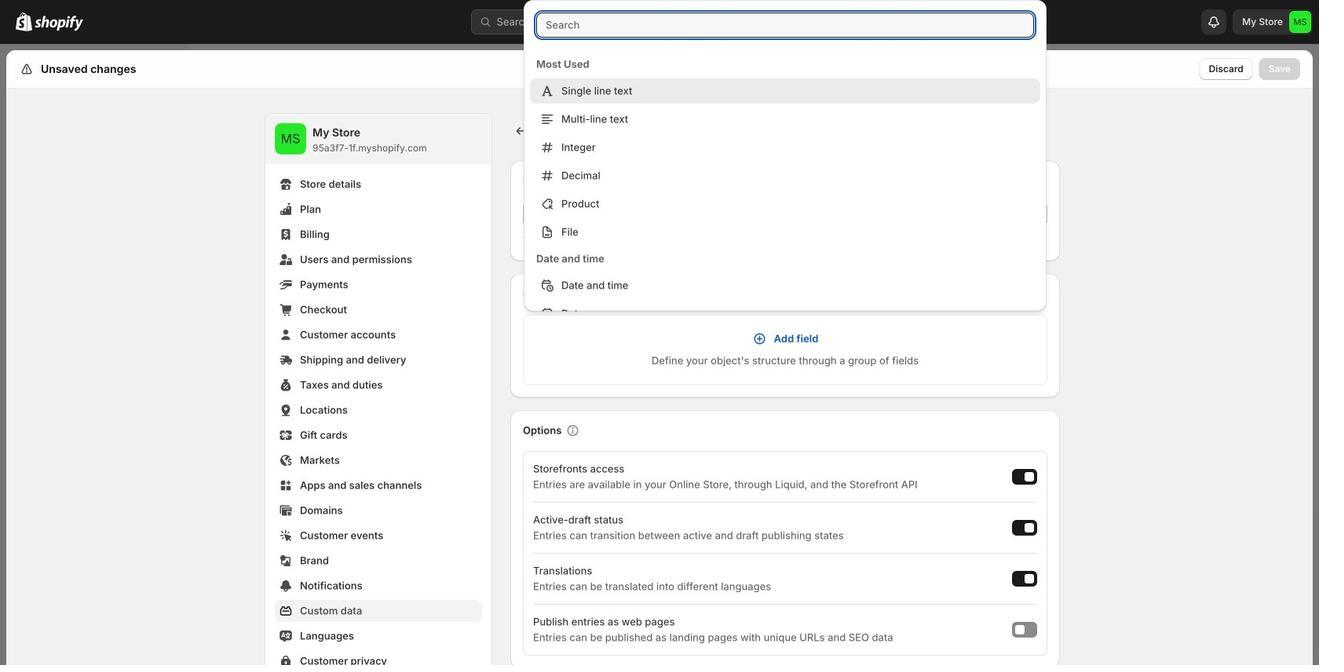 Task type: describe. For each thing, give the bounding box(es) containing it.
my store image inside shop settings menu element
[[275, 123, 306, 155]]

settings dialog
[[6, 50, 1313, 666]]

2 group from the top
[[524, 273, 1047, 327]]

1 group from the top
[[524, 79, 1047, 245]]

shopify image
[[35, 16, 83, 31]]

Examples: Cart upsell, Fabric colors, Product bundle text field
[[523, 202, 1002, 227]]

search list box
[[524, 50, 1047, 666]]



Task type: locate. For each thing, give the bounding box(es) containing it.
my store image
[[1289, 11, 1311, 33], [275, 123, 306, 155]]

Search search field
[[536, 13, 1034, 38]]

shopify image
[[16, 12, 32, 31]]

0 horizontal spatial my store image
[[275, 123, 306, 155]]

1 vertical spatial group
[[524, 273, 1047, 327]]

option
[[524, 79, 1047, 104]]

0 vertical spatial group
[[524, 79, 1047, 245]]

1 horizontal spatial my store image
[[1289, 11, 1311, 33]]

group
[[524, 79, 1047, 245], [524, 273, 1047, 327]]

toggle publishing entries as web pages image
[[1015, 626, 1025, 635]]

0 vertical spatial my store image
[[1289, 11, 1311, 33]]

1 vertical spatial my store image
[[275, 123, 306, 155]]

shop settings menu element
[[265, 114, 492, 666]]



Task type: vqa. For each thing, say whether or not it's contained in the screenshot.
Toggle publishing entries as web pages image
yes



